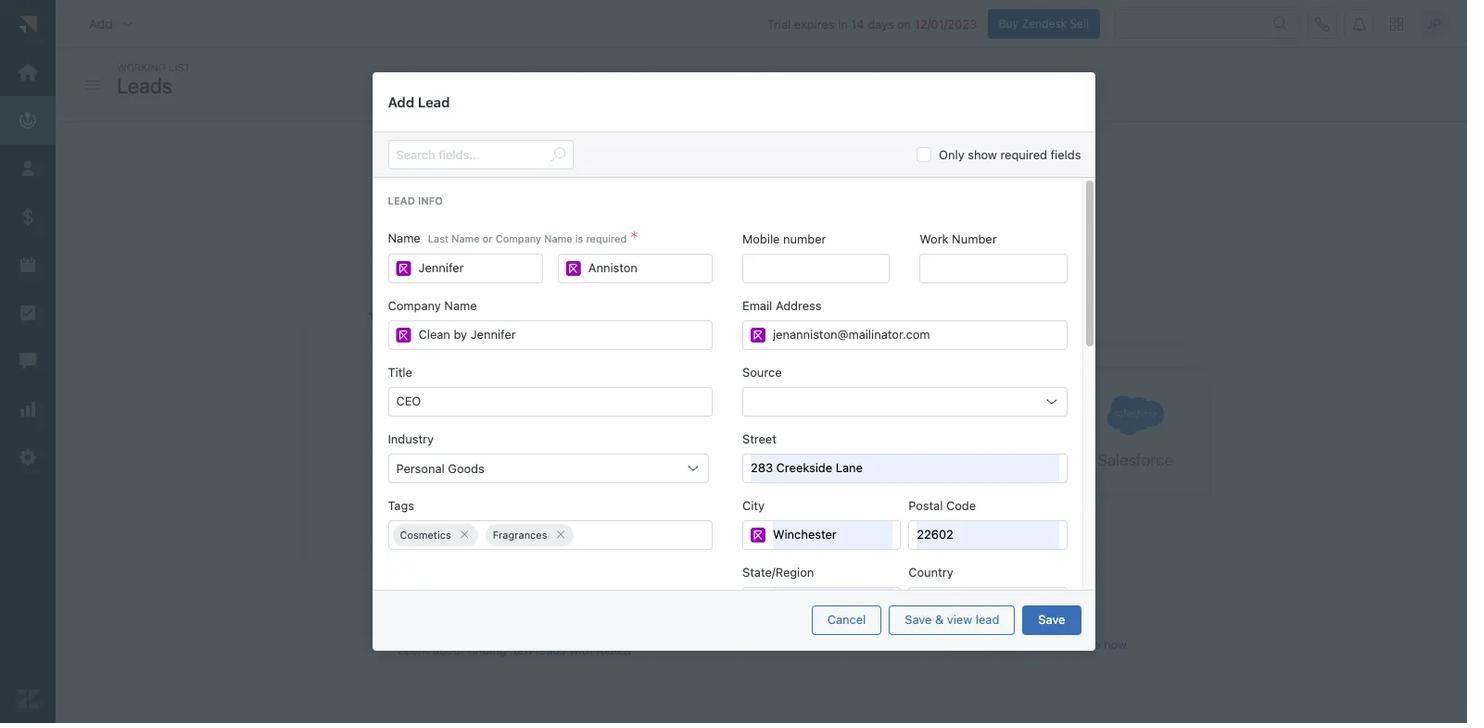 Task type: locate. For each thing, give the bounding box(es) containing it.
bell image
[[1352, 16, 1367, 31]]

14
[[851, 16, 864, 31]]

name down first name field
[[444, 298, 477, 313]]

1 vertical spatial add
[[388, 94, 414, 111]]

buy zendesk sell button
[[988, 9, 1100, 39]]

lead left info on the top of the page
[[388, 195, 415, 207]]

import
[[963, 599, 1000, 613]]

only show required fields
[[939, 147, 1081, 162]]

learn down and
[[802, 220, 833, 235]]

view
[[947, 613, 973, 628]]

million right 395
[[867, 200, 903, 215]]

how
[[1104, 638, 1127, 653]]

save inside save & view lead button
[[905, 613, 932, 628]]

about down 395
[[836, 220, 869, 235]]

0 horizontal spatial the
[[756, 158, 790, 185]]

trial expires in 14 days on 12/01/2023
[[767, 16, 977, 31]]

0 horizontal spatial in
[[732, 158, 751, 185]]

cancel image for cosmetics
[[459, 530, 471, 542]]

save & view lead button
[[889, 606, 1015, 636]]

cancel image right fragrances
[[555, 530, 567, 542]]

leads inside button
[[1024, 599, 1054, 613]]

zendesk
[[1022, 16, 1067, 30]]

save
[[905, 613, 932, 628], [1038, 613, 1065, 628]]

1 horizontal spatial company
[[496, 233, 541, 245]]

reach
[[596, 643, 631, 658]]

395
[[841, 200, 864, 215]]

country
[[909, 565, 953, 580]]

trial
[[767, 16, 791, 31]]

show me how link
[[1049, 638, 1127, 654]]

code
[[946, 499, 976, 513]]

lead
[[418, 94, 450, 111], [388, 195, 415, 207]]

0 horizontal spatial add
[[89, 15, 113, 31]]

1 horizontal spatial million
[[867, 200, 903, 215]]

sell
[[1070, 16, 1089, 30]]

the up businesses
[[756, 158, 790, 185]]

goods
[[448, 461, 485, 476]]

1 horizontal spatial learn
[[802, 220, 833, 235]]

0 vertical spatial company
[[496, 233, 541, 245]]

reach fill image down is on the top left
[[566, 261, 581, 276]]

businesses
[[751, 200, 814, 215]]

1 horizontal spatial lead
[[976, 613, 1000, 628]]

company name
[[388, 298, 477, 313]]

fields
[[1051, 147, 1081, 162]]

city
[[742, 499, 765, 513]]

Last Name field
[[588, 255, 704, 283]]

cancel image
[[459, 530, 471, 542], [555, 530, 567, 542]]

with right lists
[[582, 200, 606, 215]]

source
[[742, 365, 782, 380]]

or
[[483, 233, 493, 245]]

lead left lists
[[530, 200, 553, 215]]

reach fill image for last name field
[[566, 261, 581, 276]]

reach fill image down email
[[751, 328, 766, 343]]

zendesk products image
[[1390, 17, 1403, 30]]

reach fill image for email address field
[[751, 328, 766, 343]]

1 horizontal spatial the
[[1067, 200, 1085, 215]]

search image
[[550, 147, 565, 162]]

0 vertical spatial lead
[[530, 200, 553, 215]]

1 vertical spatial learn
[[398, 643, 429, 658]]

learn
[[802, 220, 833, 235], [398, 643, 429, 658]]

in right bring
[[732, 158, 751, 185]]

finding new leads with reach link
[[468, 643, 631, 659]]

the right import
[[1067, 200, 1085, 215]]

1 vertical spatial lead
[[388, 195, 415, 207]]

required right show
[[1001, 147, 1047, 162]]

about
[[836, 220, 869, 235], [432, 643, 465, 658]]

postal code
[[909, 499, 976, 513]]

1 vertical spatial required
[[586, 233, 627, 245]]

2 save from the left
[[1038, 613, 1065, 628]]

over
[[666, 200, 691, 215]]

prospect
[[907, 200, 957, 215]]

million up already
[[712, 200, 748, 215]]

create
[[438, 200, 475, 215]]

0 vertical spatial learn
[[802, 220, 833, 235]]

leads right my
[[1024, 599, 1054, 613]]

jp
[[1426, 16, 1442, 31]]

cancel button
[[812, 606, 882, 636]]

calls image
[[1315, 16, 1330, 31]]

lead right view
[[976, 613, 1000, 628]]

lead inside create targeted lead lists with access to over 20 million businesses and 395 million prospect records. or import the leads you're already working on. learn about
[[530, 200, 553, 215]]

add up search fields... field
[[388, 94, 414, 111]]

buy zendesk sell
[[999, 16, 1089, 30]]

0 vertical spatial about
[[836, 220, 869, 235]]

reach fill image up company name
[[396, 261, 411, 276]]

the
[[756, 158, 790, 185], [1067, 200, 1085, 215]]

1 vertical spatial in
[[732, 158, 751, 185]]

company inside the name last name or company name is required
[[496, 233, 541, 245]]

in
[[838, 16, 848, 31], [732, 158, 751, 185]]

1 save from the left
[[905, 613, 932, 628]]

0 vertical spatial add
[[89, 15, 113, 31]]

add for add
[[89, 15, 113, 31]]

1 horizontal spatial in
[[838, 16, 848, 31]]

on.
[[781, 220, 798, 235]]

0 horizontal spatial required
[[586, 233, 627, 245]]

in left 14
[[838, 16, 848, 31]]

save inside save button
[[1038, 613, 1065, 628]]

0 vertical spatial required
[[1001, 147, 1047, 162]]

with left reach at left
[[570, 643, 593, 658]]

leads down the access
[[617, 220, 647, 235]]

about left finding
[[432, 643, 465, 658]]

learn left finding
[[398, 643, 429, 658]]

reach fill image for first name field
[[396, 261, 411, 276]]

1 cancel image from the left
[[459, 530, 471, 542]]

learn about finding new leads with reach
[[398, 643, 631, 658]]

0 vertical spatial with
[[582, 200, 606, 215]]

reach fill image for company name field
[[396, 328, 411, 343]]

1 horizontal spatial cancel image
[[555, 530, 567, 542]]

save for save
[[1038, 613, 1065, 628]]

is
[[575, 233, 583, 245]]

add
[[89, 15, 113, 31], [388, 94, 414, 111]]

required right is on the top left
[[586, 233, 627, 245]]

search image
[[1274, 16, 1288, 31]]

reach fill image up title
[[396, 328, 411, 343]]

0 horizontal spatial lead
[[530, 200, 553, 215]]

with
[[582, 200, 606, 215], [570, 643, 593, 658]]

personal goods button
[[388, 454, 709, 484]]

zendesk image
[[16, 688, 40, 712]]

save & view lead
[[905, 613, 1000, 628]]

1 vertical spatial the
[[1067, 200, 1085, 215]]

1 vertical spatial with
[[570, 643, 593, 658]]

personal
[[396, 461, 445, 476]]

lead up search fields... field
[[418, 94, 450, 111]]

save left "&"
[[905, 613, 932, 628]]

Title field
[[396, 388, 704, 416]]

required
[[1001, 147, 1047, 162], [586, 233, 627, 245]]

1 vertical spatial lead
[[976, 613, 1000, 628]]

company
[[496, 233, 541, 245], [388, 298, 441, 313]]

leads up and
[[795, 158, 850, 185]]

0 horizontal spatial save
[[905, 613, 932, 628]]

1 horizontal spatial lead
[[418, 94, 450, 111]]

lead
[[530, 200, 553, 215], [976, 613, 1000, 628]]

info
[[418, 195, 443, 207]]

on
[[897, 16, 911, 31]]

or, add your leads manually. show me how
[[890, 638, 1127, 653]]

2 cancel image from the left
[[555, 530, 567, 542]]

1 horizontal spatial add
[[388, 94, 414, 111]]

working list leads
[[117, 61, 191, 98]]

save up show
[[1038, 613, 1065, 628]]

or,
[[890, 638, 904, 653]]

add inside add button
[[89, 15, 113, 31]]

asterisk image
[[630, 232, 638, 246]]

1 horizontal spatial about
[[836, 220, 869, 235]]

company up title
[[388, 298, 441, 313]]

1 horizontal spatial save
[[1038, 613, 1065, 628]]

manually.
[[993, 638, 1046, 653]]

0 horizontal spatial about
[[432, 643, 465, 658]]

cancel image right the 'cosmetics'
[[459, 530, 471, 542]]

leads
[[795, 158, 850, 185], [617, 220, 647, 235], [1024, 599, 1054, 613], [960, 638, 990, 653], [536, 643, 566, 658]]

already
[[689, 220, 730, 235]]

add left chevron down icon
[[89, 15, 113, 31]]

0 horizontal spatial million
[[712, 200, 748, 215]]

company right or
[[496, 233, 541, 245]]

Mobile number field
[[751, 255, 882, 283]]

mobile
[[742, 232, 780, 246]]

access
[[609, 200, 648, 215]]

0 vertical spatial lead
[[418, 94, 450, 111]]

leads right new
[[536, 643, 566, 658]]

name last name or company name is required
[[388, 231, 627, 246]]

reach fill image
[[396, 261, 411, 276], [566, 261, 581, 276], [396, 328, 411, 343], [751, 328, 766, 343]]

0 horizontal spatial cancel image
[[459, 530, 471, 542]]

0 horizontal spatial company
[[388, 298, 441, 313]]

1 vertical spatial about
[[432, 643, 465, 658]]

1 vertical spatial company
[[388, 298, 441, 313]]



Task type: vqa. For each thing, say whether or not it's contained in the screenshot.
long arrow down image
no



Task type: describe. For each thing, give the bounding box(es) containing it.
mobile number
[[742, 232, 826, 246]]

import my leads
[[963, 599, 1054, 613]]

1 horizontal spatial required
[[1001, 147, 1047, 162]]

your
[[932, 638, 957, 653]]

Search fields... field
[[396, 141, 543, 169]]

name left or
[[452, 233, 480, 245]]

email
[[742, 298, 772, 313]]

about inside create targeted lead lists with access to over 20 million businesses and 395 million prospect records. or import the leads you're already working on. learn about
[[836, 220, 869, 235]]

name left is on the top left
[[544, 233, 572, 245]]

&
[[935, 613, 944, 628]]

Street field
[[751, 455, 1059, 483]]

City field
[[773, 522, 893, 550]]

postal
[[909, 499, 943, 513]]

you're
[[651, 220, 686, 235]]

create targeted lead lists with access to over 20 million businesses and 395 million prospect records. or import the leads you're already working on. learn about
[[438, 200, 1085, 235]]

name left the last on the left top
[[388, 231, 421, 246]]

First Name field
[[418, 255, 535, 283]]

reach fill image
[[751, 528, 766, 543]]

Work Number field
[[928, 255, 1059, 283]]

add lead
[[388, 94, 450, 111]]

working
[[733, 220, 778, 235]]

bring in the leads
[[673, 158, 850, 185]]

cancel image for fragrances
[[555, 530, 567, 542]]

with inside create targeted lead lists with access to over 20 million businesses and 395 million prospect records. or import the leads you're already working on. learn about
[[582, 200, 606, 215]]

expires
[[794, 16, 835, 31]]

or
[[1010, 200, 1024, 215]]

cosmetics
[[400, 530, 451, 542]]

targeted
[[479, 200, 526, 215]]

industry
[[388, 432, 434, 447]]

0 horizontal spatial learn
[[398, 643, 429, 658]]

show
[[968, 147, 997, 162]]

number
[[952, 232, 997, 246]]

Email Address field
[[773, 322, 1059, 349]]

12/01/2023
[[915, 16, 977, 31]]

the inside create targeted lead lists with access to over 20 million businesses and 395 million prospect records. or import the leads you're already working on. learn about
[[1067, 200, 1085, 215]]

State/Region field
[[773, 588, 893, 616]]

import my leads button
[[948, 592, 1069, 621]]

save for save & view lead
[[905, 613, 932, 628]]

save button
[[1023, 606, 1081, 636]]

fragrances
[[493, 530, 547, 542]]

days
[[868, 16, 894, 31]]

working
[[117, 61, 166, 73]]

cancel
[[827, 613, 866, 628]]

buy
[[999, 16, 1019, 30]]

title
[[388, 365, 412, 380]]

bring
[[673, 158, 727, 185]]

chevron down image
[[120, 16, 135, 31]]

import
[[1027, 200, 1063, 215]]

number
[[783, 232, 826, 246]]

me
[[1083, 638, 1101, 653]]

tags
[[388, 499, 414, 513]]

state/region
[[742, 565, 814, 580]]

0 vertical spatial in
[[838, 16, 848, 31]]

Company Name field
[[418, 322, 704, 349]]

lists
[[557, 200, 579, 215]]

to
[[652, 200, 663, 215]]

my
[[1004, 599, 1020, 613]]

lead inside button
[[976, 613, 1000, 628]]

show
[[1049, 638, 1080, 653]]

finding
[[468, 643, 507, 658]]

street
[[742, 432, 777, 447]]

personal goods
[[396, 461, 485, 476]]

records.
[[960, 200, 1007, 215]]

leads inside create targeted lead lists with access to over 20 million businesses and 395 million prospect records. or import the leads you're already working on. learn about
[[617, 220, 647, 235]]

Postal Code field
[[917, 522, 1059, 550]]

address
[[776, 298, 822, 313]]

work number
[[920, 232, 997, 246]]

email address
[[742, 298, 822, 313]]

0 horizontal spatial lead
[[388, 195, 415, 207]]

2 million from the left
[[867, 200, 903, 215]]

1 million from the left
[[712, 200, 748, 215]]

leads
[[117, 73, 172, 98]]

0 vertical spatial the
[[756, 158, 790, 185]]

leads down view
[[960, 638, 990, 653]]

learn inside create targeted lead lists with access to over 20 million businesses and 395 million prospect records. or import the leads you're already working on. learn about
[[802, 220, 833, 235]]

list
[[169, 61, 191, 73]]

add for add lead
[[388, 94, 414, 111]]

and
[[817, 200, 838, 215]]

new
[[510, 643, 533, 658]]

20
[[694, 200, 709, 215]]

required inside the name last name or company name is required
[[586, 233, 627, 245]]

work
[[920, 232, 949, 246]]

only
[[939, 147, 965, 162]]

lead info
[[388, 195, 443, 207]]

last
[[428, 233, 449, 245]]

add button
[[74, 5, 150, 42]]

jp button
[[1419, 9, 1449, 39]]



